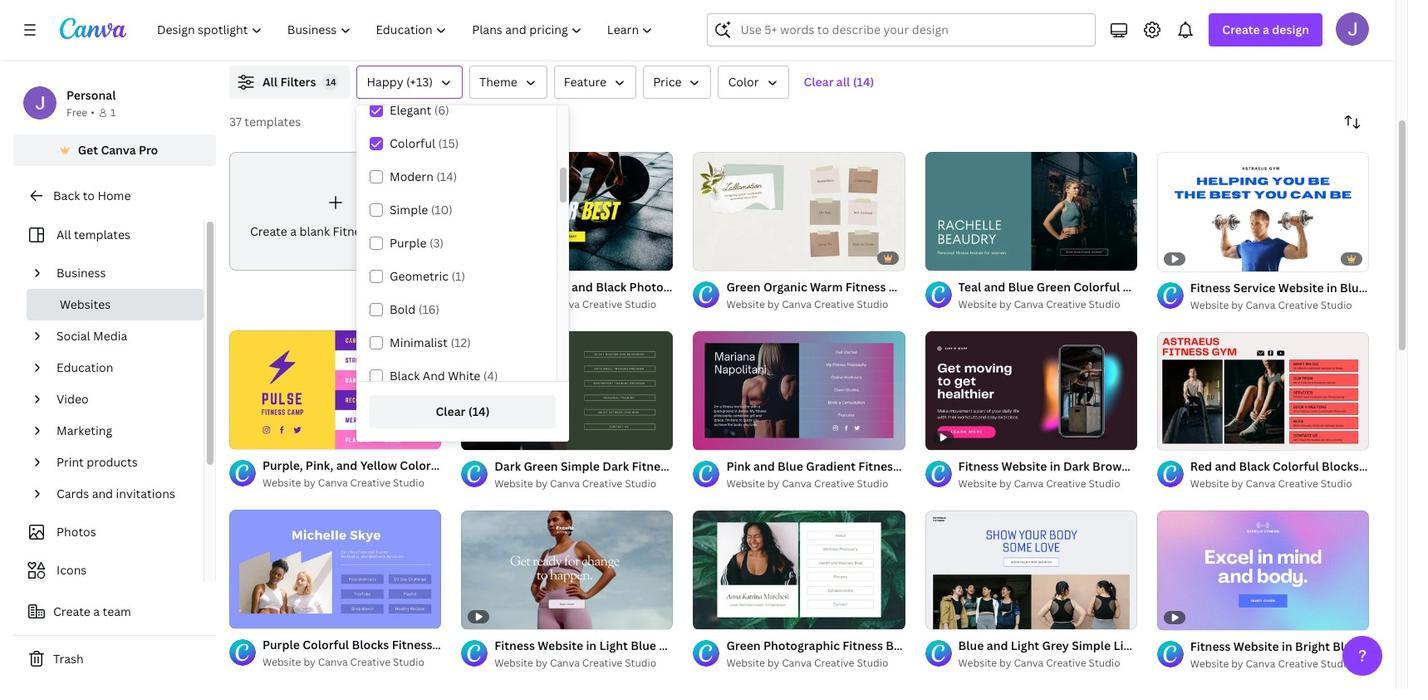 Task type: vqa. For each thing, say whether or not it's contained in the screenshot.
The Link in Pink and Blue Gradient Fitness Bio-Link Website Website by Canva Creative Studio
yes



Task type: describe. For each thing, give the bounding box(es) containing it.
studio inside 'dark green simple dark fitness bio-link website website by canva creative studio'
[[625, 477, 657, 491]]

canva inside pink and blue gradient fitness bio-link website website by canva creative studio
[[782, 477, 812, 491]]

creative inside teal and blue green colorful blocks fitness service website website by canva creative studio
[[1047, 297, 1087, 312]]

(1)
[[452, 268, 465, 284]]

social media
[[57, 328, 127, 344]]

red and black colorful blocks fitness b link
[[1191, 458, 1409, 477]]

fitness inside green organic warm fitness bio-link website website by canva creative studio
[[846, 279, 886, 295]]

websites
[[60, 297, 111, 312]]

fitness inside create a blank fitness website element
[[333, 223, 373, 239]]

2 horizontal spatial (14)
[[853, 74, 875, 90]]

black and white (4)
[[390, 368, 498, 384]]

website by canva creative studio link for purple colorful blocks fitness bio-link website
[[263, 655, 441, 672]]

blue inside fitness website in bright blue bright pu website by canva creative studio
[[1333, 639, 1359, 655]]

by inside 'dark green simple dark fitness bio-link website website by canva creative studio'
[[536, 477, 548, 491]]

creative inside 'green photographic fitness bio-link website website by canva creative studio'
[[814, 656, 855, 670]]

clear for clear (14)
[[436, 404, 466, 420]]

color
[[728, 74, 759, 90]]

pink inside pink and blue gradient fitness bio-link website website by canva creative studio
[[727, 459, 751, 474]]

blue and light grey simple light fitness service website website by canva creative studio
[[959, 639, 1279, 671]]

bright yellow and black photographic fitness service website website by canva creative studio
[[495, 279, 843, 312]]

link inside 'green photographic fitness bio-link website website by canva creative studio'
[[909, 638, 933, 654]]

create a design
[[1223, 22, 1310, 37]]

1 of 6 link for light
[[926, 511, 1138, 631]]

minimalist (12)
[[390, 335, 471, 351]]

print products
[[57, 455, 138, 470]]

minimalist
[[390, 335, 448, 351]]

teal and blue green colorful blocks fitness service website link
[[959, 278, 1297, 297]]

canva inside 'dark green simple dark fitness bio-link website website by canva creative studio'
[[550, 477, 580, 491]]

studio inside red and black colorful blocks fitness b website by canva creative studio
[[1321, 477, 1353, 492]]

pro
[[139, 142, 158, 158]]

canva inside bright yellow and black photographic fitness service website website by canva creative studio
[[550, 297, 580, 312]]

colorful (15)
[[390, 135, 459, 151]]

red and black colorful blocks fitness b website by canva creative studio
[[1191, 459, 1409, 492]]

canva inside 'green photographic fitness bio-link website website by canva creative studio'
[[782, 656, 812, 670]]

blank
[[300, 223, 330, 239]]

design
[[1273, 22, 1310, 37]]

fitness website in dark brown neon pink gradients style link
[[959, 458, 1280, 477]]

purple colorful blocks fitness bio-link website link
[[263, 637, 530, 655]]

green photographic fitness bio-link website website by canva creative studio
[[727, 638, 981, 670]]

pink and blue gradient fitness bio-link website website by canva creative studio
[[727, 459, 997, 491]]

price button
[[643, 66, 712, 99]]

style
[[1251, 459, 1280, 475]]

templates for all templates
[[74, 227, 130, 243]]

website by canva creative studio link for green photographic fitness bio-link website
[[727, 656, 906, 672]]

create a team button
[[13, 596, 216, 629]]

canva inside blue and light grey simple light fitness service website website by canva creative studio
[[1014, 657, 1044, 671]]

back to home link
[[13, 180, 216, 213]]

(6)
[[434, 102, 450, 118]]

photos
[[57, 524, 96, 540]]

fitness website in dark brown neon pink gradients style website by canva creative studio
[[959, 459, 1280, 492]]

link inside 'dark green simple dark fitness bio-link website website by canva creative studio'
[[698, 459, 722, 474]]

fitness inside 'dark green simple dark fitness bio-link website website by canva creative studio'
[[632, 459, 672, 474]]

blue and light grey simple light fitness service website image
[[926, 511, 1138, 631]]

website by canva creative studio link for fitness website in bright blue bright pu
[[1191, 657, 1370, 673]]

creative inside purple colorful blocks fitness bio-link website website by canva creative studio
[[350, 656, 391, 670]]

pink inside the fitness website in dark brown neon pink gradients style website by canva creative studio
[[1165, 459, 1190, 475]]

clear for clear all (14)
[[804, 74, 834, 90]]

1 light from the left
[[1011, 639, 1040, 654]]

creative inside fitness website in bright blue bright pu website by canva creative studio
[[1279, 657, 1319, 672]]

elegant (6)
[[390, 102, 450, 118]]

education link
[[50, 352, 194, 384]]

create for create a team
[[53, 604, 90, 620]]

fitness website in bright blue bright pu website by canva creative studio
[[1191, 639, 1409, 672]]

fitness inside the fitness website in dark brown neon pink gradients style website by canva creative studio
[[959, 459, 999, 475]]

colorful inside teal and blue green colorful blocks fitness service website website by canva creative studio
[[1074, 279, 1120, 295]]

of for blue and light grey simple light fitness service website
[[944, 610, 953, 623]]

home
[[98, 188, 131, 204]]

website by canva creative studio link for green organic warm fitness bio-link website
[[727, 297, 906, 313]]

by inside blue and light grey simple light fitness service website website by canva creative studio
[[1000, 657, 1012, 671]]

clear (14)
[[436, 404, 490, 420]]

fitness inside pink and blue gradient fitness bio-link website website by canva creative studio
[[859, 459, 899, 474]]

happy (+13)
[[367, 74, 433, 90]]

canva inside teal and blue green colorful blocks fitness service website website by canva creative studio
[[1014, 297, 1044, 312]]

black inside red and black colorful blocks fitness b website by canva creative studio
[[1240, 459, 1270, 475]]

creative inside blue and light grey simple light fitness service website website by canva creative studio
[[1047, 657, 1087, 671]]

icons
[[57, 563, 87, 578]]

in for fitness website in bright blue bright pu
[[1282, 639, 1293, 655]]

happy
[[367, 74, 404, 90]]

bold (16)
[[390, 302, 440, 317]]

all templates
[[57, 227, 130, 243]]

14
[[326, 76, 336, 88]]

(15)
[[438, 135, 459, 151]]

and for pink and blue gradient fitness bio-link website website by canva creative studio
[[754, 459, 775, 474]]

simple inside 'dark green simple dark fitness bio-link website website by canva creative studio'
[[561, 459, 600, 474]]

link inside purple colorful blocks fitness bio-link website website by canva creative studio
[[458, 638, 482, 653]]

website by canva creative studio link for bright yellow and black photographic fitness service website
[[495, 297, 674, 313]]

bio- inside purple colorful blocks fitness bio-link website website by canva creative studio
[[435, 638, 458, 653]]

fitness inside fitness website in bright blue bright pu website by canva creative studio
[[1191, 639, 1231, 655]]

teal
[[959, 279, 982, 295]]

filters
[[280, 74, 316, 90]]

price
[[653, 74, 682, 90]]

create a blank fitness website
[[250, 223, 421, 239]]

bio- inside 'green photographic fitness bio-link website website by canva creative studio'
[[886, 638, 909, 654]]

free •
[[66, 106, 95, 120]]

and for red and black colorful blocks fitness b website by canva creative studio
[[1215, 459, 1237, 475]]

green inside 'green photographic fitness bio-link website website by canva creative studio'
[[727, 638, 761, 654]]

link inside pink and blue gradient fitness bio-link website website by canva creative studio
[[925, 459, 949, 474]]

1 horizontal spatial bright
[[1296, 639, 1331, 655]]

fitness service website in blue and wh website by canva creative studio
[[1191, 280, 1409, 312]]

marketing link
[[50, 416, 194, 447]]

fitness website in bright blue bright pu link
[[1191, 638, 1409, 657]]

green photographic fitness bio-link website image
[[693, 511, 906, 630]]

gradient
[[806, 459, 856, 474]]

studio inside 'green photographic fitness bio-link website website by canva creative studio'
[[857, 656, 889, 670]]

by inside fitness service website in blue and wh website by canva creative studio
[[1232, 298, 1244, 312]]

b
[[1406, 459, 1409, 475]]

by inside the fitness website in dark brown neon pink gradients style website by canva creative studio
[[1000, 477, 1012, 492]]

creative inside bright yellow and black photographic fitness service website website by canva creative studio
[[582, 297, 623, 312]]

get
[[78, 142, 98, 158]]

website inside red and black colorful blocks fitness b website by canva creative studio
[[1191, 477, 1229, 492]]

bio- inside pink and blue gradient fitness bio-link website website by canva creative studio
[[902, 459, 925, 474]]

cards
[[57, 486, 89, 502]]

service inside blue and light grey simple light fitness service website website by canva creative studio
[[1189, 639, 1231, 654]]

pink and blue gradient fitness bio-link website link
[[727, 458, 997, 476]]

products
[[87, 455, 138, 470]]

a for team
[[93, 604, 100, 620]]

photos link
[[23, 517, 194, 549]]

team
[[103, 604, 131, 620]]

0 horizontal spatial website by canva creative studio
[[263, 477, 425, 491]]

purple colorful blocks fitness bio-link website website by canva creative studio
[[263, 638, 530, 670]]

trash
[[53, 652, 84, 667]]

purple colorful blocks fitness bio-link website image
[[229, 510, 441, 630]]

green inside teal and blue green colorful blocks fitness service website website by canva creative studio
[[1037, 279, 1071, 295]]

feature
[[564, 74, 607, 90]]

video link
[[50, 384, 194, 416]]

1 of 6 link for blue
[[926, 152, 1138, 271]]

by inside red and black colorful blocks fitness b website by canva creative studio
[[1232, 477, 1244, 492]]

video
[[57, 391, 89, 407]]

blocks inside purple colorful blocks fitness bio-link website website by canva creative studio
[[352, 638, 389, 653]]

creative inside pink and blue gradient fitness bio-link website website by canva creative studio
[[814, 477, 855, 491]]

canva inside purple colorful blocks fitness bio-link website website by canva creative studio
[[318, 656, 348, 670]]

website by canva creative studio link for pink and blue gradient fitness bio-link website
[[727, 476, 906, 493]]

by inside teal and blue green colorful blocks fitness service website website by canva creative studio
[[1000, 297, 1012, 312]]

website by canva creative studio link for fitness website in dark brown neon pink gradients style
[[959, 477, 1138, 493]]

geometric (1)
[[390, 268, 465, 284]]

creative inside 'dark green simple dark fitness bio-link website website by canva creative studio'
[[582, 477, 623, 491]]

create a blank fitness website element
[[229, 152, 441, 271]]

website inside create a blank fitness website element
[[376, 223, 421, 239]]

business link
[[50, 258, 194, 289]]

fitness inside blue and light grey simple light fitness service website website by canva creative studio
[[1145, 639, 1186, 654]]

green organic warm fitness bio-link website website by canva creative studio
[[727, 279, 984, 312]]

green photographic fitness bio-link website link
[[727, 637, 981, 656]]

service inside teal and blue green colorful blocks fitness service website website by canva creative studio
[[1207, 279, 1249, 295]]

templates for 37 templates
[[245, 114, 301, 130]]

(3)
[[430, 235, 444, 251]]

gradients
[[1193, 459, 1248, 475]]

a for design
[[1263, 22, 1270, 37]]

0 horizontal spatial dark
[[495, 459, 521, 474]]

canva inside get canva pro button
[[101, 142, 136, 158]]

yellow
[[532, 279, 569, 295]]

red
[[1191, 459, 1213, 475]]

14 filter options selected element
[[323, 74, 339, 91]]

by inside green organic warm fitness bio-link website website by canva creative studio
[[768, 297, 780, 312]]

studio inside blue and light grey simple light fitness service website website by canva creative studio
[[1089, 657, 1121, 671]]

canva inside fitness service website in blue and wh website by canva creative studio
[[1246, 298, 1276, 312]]

education
[[57, 360, 113, 376]]

37 templates
[[229, 114, 301, 130]]

bio- inside green organic warm fitness bio-link website website by canva creative studio
[[889, 279, 912, 295]]

canva inside green organic warm fitness bio-link website website by canva creative studio
[[782, 297, 812, 312]]

studio inside the fitness website in dark brown neon pink gradients style website by canva creative studio
[[1089, 477, 1121, 492]]



Task type: locate. For each thing, give the bounding box(es) containing it.
free
[[66, 106, 87, 120]]

in inside fitness website in bright blue bright pu website by canva creative studio
[[1282, 639, 1293, 655]]

simple
[[390, 202, 428, 218], [561, 459, 600, 474], [1072, 639, 1111, 654]]

light right grey
[[1114, 639, 1143, 654]]

create inside button
[[53, 604, 90, 620]]

0 vertical spatial photographic
[[630, 279, 706, 295]]

1 vertical spatial simple
[[561, 459, 600, 474]]

fitness
[[333, 223, 373, 239], [709, 279, 749, 295], [846, 279, 886, 295], [1163, 279, 1204, 295], [1191, 280, 1231, 296], [632, 459, 672, 474], [859, 459, 899, 474], [959, 459, 999, 475], [1362, 459, 1403, 475], [392, 638, 432, 653], [843, 638, 883, 654], [1145, 639, 1186, 654], [1191, 639, 1231, 655]]

studio inside fitness service website in blue and wh website by canva creative studio
[[1321, 298, 1353, 312]]

1 1 of 6 from the top
[[937, 251, 962, 263]]

photographic inside bright yellow and black photographic fitness service website website by canva creative studio
[[630, 279, 706, 295]]

1 horizontal spatial simple
[[561, 459, 600, 474]]

create left design
[[1223, 22, 1261, 37]]

elegant
[[390, 102, 432, 118]]

and right cards
[[92, 486, 113, 502]]

black right red
[[1240, 459, 1270, 475]]

purple inside purple colorful blocks fitness bio-link website website by canva creative studio
[[263, 638, 300, 653]]

teal and blue green colorful blocks fitness service website image
[[926, 152, 1138, 271]]

and right red
[[1215, 459, 1237, 475]]

in for fitness website in dark brown neon pink gradients style
[[1050, 459, 1061, 475]]

modern (14)
[[390, 169, 457, 185]]

0 horizontal spatial (14)
[[437, 169, 457, 185]]

2 vertical spatial blocks
[[352, 638, 389, 653]]

dark inside the fitness website in dark brown neon pink gradients style website by canva creative studio
[[1064, 459, 1090, 475]]

and inside fitness service website in blue and wh website by canva creative studio
[[1369, 280, 1390, 296]]

2 horizontal spatial black
[[1240, 459, 1270, 475]]

by inside purple colorful blocks fitness bio-link website website by canva creative studio
[[304, 656, 316, 670]]

6 for teal
[[956, 251, 962, 263]]

fitness inside red and black colorful blocks fitness b website by canva creative studio
[[1362, 459, 1403, 475]]

all filters
[[263, 74, 316, 90]]

dark green simple dark fitness bio-link website website by canva creative studio
[[495, 459, 770, 491]]

fitness website templates image
[[1015, 0, 1370, 46], [1015, 0, 1370, 46]]

business
[[57, 265, 106, 281]]

trash link
[[13, 643, 216, 677]]

2 1 of 6 from the top
[[937, 610, 962, 623]]

grey
[[1043, 639, 1070, 654]]

blue inside fitness service website in blue and wh website by canva creative studio
[[1341, 280, 1366, 296]]

fitness inside bright yellow and black photographic fitness service website website by canva creative studio
[[709, 279, 749, 295]]

1 horizontal spatial clear
[[804, 74, 834, 90]]

purple (3)
[[390, 235, 444, 251]]

2 vertical spatial 1
[[937, 610, 942, 623]]

personal
[[66, 87, 116, 103]]

back to home
[[53, 188, 131, 204]]

colorful inside red and black colorful blocks fitness b website by canva creative studio
[[1273, 459, 1320, 475]]

2 vertical spatial in
[[1282, 639, 1293, 655]]

0 horizontal spatial templates
[[74, 227, 130, 243]]

1 horizontal spatial templates
[[245, 114, 301, 130]]

creative inside the fitness website in dark brown neon pink gradients style website by canva creative studio
[[1047, 477, 1087, 492]]

1 horizontal spatial blocks
[[1123, 279, 1161, 295]]

1 of 6 for teal
[[937, 251, 962, 263]]

0 vertical spatial of
[[944, 251, 953, 263]]

a inside dropdown button
[[1263, 22, 1270, 37]]

2 1 of 6 link from the top
[[926, 511, 1138, 631]]

blue inside blue and light grey simple light fitness service website website by canva creative studio
[[959, 639, 984, 654]]

website by canva creative studio link for teal and blue green colorful blocks fitness service website
[[959, 297, 1138, 313]]

2 horizontal spatial simple
[[1072, 639, 1111, 654]]

1 vertical spatial blocks
[[1322, 459, 1360, 475]]

1 vertical spatial 1 of 6 link
[[926, 511, 1138, 631]]

canva
[[101, 142, 136, 158], [550, 297, 580, 312], [782, 297, 812, 312], [1014, 297, 1044, 312], [1246, 298, 1276, 312], [318, 477, 348, 491], [550, 477, 580, 491], [782, 477, 812, 491], [1014, 477, 1044, 492], [1246, 477, 1276, 492], [318, 656, 348, 670], [782, 656, 812, 670], [550, 657, 580, 671], [1014, 657, 1044, 671], [1246, 657, 1276, 672]]

1 vertical spatial all
[[57, 227, 71, 243]]

all
[[837, 74, 850, 90]]

2 horizontal spatial a
[[1263, 22, 1270, 37]]

of for teal and blue green colorful blocks fitness service website
[[944, 251, 953, 263]]

1 of 6 for blue
[[937, 610, 962, 623]]

(14)
[[853, 74, 875, 90], [437, 169, 457, 185], [469, 404, 490, 420]]

2 vertical spatial create
[[53, 604, 90, 620]]

•
[[91, 106, 95, 120]]

create left blank
[[250, 223, 287, 239]]

social media link
[[50, 321, 194, 352]]

2 horizontal spatial in
[[1327, 280, 1338, 296]]

green organic warm fitness bio-link website image
[[693, 152, 906, 271]]

2 horizontal spatial create
[[1223, 22, 1261, 37]]

0 vertical spatial a
[[1263, 22, 1270, 37]]

1 for blue
[[937, 610, 942, 623]]

marketing
[[57, 423, 112, 439]]

fitness inside fitness service website in blue and wh website by canva creative studio
[[1191, 280, 1231, 296]]

1 for teal
[[937, 251, 942, 263]]

1 of from the top
[[944, 251, 953, 263]]

1 horizontal spatial light
[[1114, 639, 1143, 654]]

bright yellow and black photographic fitness service website image
[[461, 152, 674, 271]]

a for blank
[[290, 223, 297, 239]]

organic
[[764, 279, 808, 295]]

create down icons
[[53, 604, 90, 620]]

all left filters
[[263, 74, 278, 90]]

simple down dark green simple dark fitness bio-link website image
[[561, 459, 600, 474]]

create a design button
[[1210, 13, 1323, 47]]

studio inside pink and blue gradient fitness bio-link website website by canva creative studio
[[857, 477, 889, 491]]

studio
[[625, 297, 657, 312], [857, 297, 889, 312], [1089, 297, 1121, 312], [1321, 298, 1353, 312], [393, 477, 425, 491], [625, 477, 657, 491], [857, 477, 889, 491], [1089, 477, 1121, 492], [1321, 477, 1353, 492], [393, 656, 425, 670], [857, 656, 889, 670], [625, 657, 657, 671], [1089, 657, 1121, 671], [1321, 657, 1353, 672]]

0 vertical spatial 6
[[956, 251, 962, 263]]

0 vertical spatial templates
[[245, 114, 301, 130]]

0 horizontal spatial all
[[57, 227, 71, 243]]

warm
[[810, 279, 843, 295]]

create for create a blank fitness website
[[250, 223, 287, 239]]

by
[[536, 297, 548, 312], [768, 297, 780, 312], [1000, 297, 1012, 312], [1232, 298, 1244, 312], [304, 477, 316, 491], [536, 477, 548, 491], [768, 477, 780, 491], [1000, 477, 1012, 492], [1232, 477, 1244, 492], [304, 656, 316, 670], [768, 656, 780, 670], [536, 657, 548, 671], [1000, 657, 1012, 671], [1232, 657, 1244, 672]]

by inside 'green photographic fitness bio-link website website by canva creative studio'
[[768, 656, 780, 670]]

1 vertical spatial website by canva creative studio
[[495, 657, 657, 671]]

1 horizontal spatial purple
[[390, 235, 427, 251]]

blocks inside red and black colorful blocks fitness b website by canva creative studio
[[1322, 459, 1360, 475]]

(14) down (4)
[[469, 404, 490, 420]]

0 horizontal spatial create
[[53, 604, 90, 620]]

0 horizontal spatial clear
[[436, 404, 466, 420]]

0 horizontal spatial light
[[1011, 639, 1040, 654]]

2 vertical spatial black
[[1240, 459, 1270, 475]]

and right yellow
[[572, 279, 593, 295]]

(14) for modern (14)
[[437, 169, 457, 185]]

2 6 from the top
[[956, 610, 962, 623]]

0 vertical spatial black
[[596, 279, 627, 295]]

1 of 6
[[937, 251, 962, 263], [937, 610, 962, 623]]

all
[[263, 74, 278, 90], [57, 227, 71, 243]]

0 vertical spatial blocks
[[1123, 279, 1161, 295]]

templates down back to home
[[74, 227, 130, 243]]

0 vertical spatial purple
[[390, 235, 427, 251]]

0 horizontal spatial a
[[93, 604, 100, 620]]

and for teal and blue green colorful blocks fitness service website website by canva creative studio
[[984, 279, 1006, 295]]

pink and blue gradient fitness bio-link website image
[[693, 331, 906, 451]]

1 6 from the top
[[956, 251, 962, 263]]

0 vertical spatial simple
[[390, 202, 428, 218]]

1 vertical spatial a
[[290, 223, 297, 239]]

and left gradient on the right of the page
[[754, 459, 775, 474]]

blue and light grey simple light fitness service website link
[[959, 638, 1279, 656]]

(16)
[[419, 302, 440, 317]]

2 of from the top
[[944, 610, 953, 623]]

canva inside the fitness website in dark brown neon pink gradients style website by canva creative studio
[[1014, 477, 1044, 492]]

1 horizontal spatial website by canva creative studio
[[495, 657, 657, 671]]

fitness inside 'green photographic fitness bio-link website website by canva creative studio'
[[843, 638, 883, 654]]

1 vertical spatial templates
[[74, 227, 130, 243]]

1 vertical spatial black
[[390, 368, 420, 384]]

0 horizontal spatial photographic
[[630, 279, 706, 295]]

1 horizontal spatial black
[[596, 279, 627, 295]]

dark green simple dark fitness bio-link website image
[[461, 331, 674, 451]]

2 vertical spatial (14)
[[469, 404, 490, 420]]

and left wh
[[1369, 280, 1390, 296]]

and inside red and black colorful blocks fitness b website by canva creative studio
[[1215, 459, 1237, 475]]

wh
[[1393, 280, 1409, 296]]

happy (+13) button
[[357, 66, 463, 99]]

(14) for clear (14)
[[469, 404, 490, 420]]

0 vertical spatial clear
[[804, 74, 834, 90]]

website by canva creative studio link
[[495, 297, 674, 313], [727, 297, 906, 313], [959, 297, 1138, 313], [1191, 297, 1370, 314], [263, 476, 441, 492], [495, 476, 674, 493], [727, 476, 906, 493], [959, 477, 1138, 493], [1191, 477, 1370, 493], [263, 655, 441, 672], [727, 656, 906, 672], [495, 656, 674, 673], [959, 656, 1138, 673], [1191, 657, 1370, 673]]

0 vertical spatial all
[[263, 74, 278, 90]]

1 vertical spatial in
[[1050, 459, 1061, 475]]

purple for purple colorful blocks fitness bio-link website website by canva creative studio
[[263, 638, 300, 653]]

blue inside pink and blue gradient fitness bio-link website website by canva creative studio
[[778, 459, 804, 474]]

bold
[[390, 302, 416, 317]]

green inside green organic warm fitness bio-link website website by canva creative studio
[[727, 279, 761, 295]]

clear all (14)
[[804, 74, 875, 90]]

top level navigation element
[[146, 13, 668, 47]]

creative inside red and black colorful blocks fitness b website by canva creative studio
[[1279, 477, 1319, 492]]

1 horizontal spatial photographic
[[764, 638, 840, 654]]

0 vertical spatial create
[[1223, 22, 1261, 37]]

0 horizontal spatial black
[[390, 368, 420, 384]]

2 horizontal spatial blocks
[[1322, 459, 1360, 475]]

studio inside purple colorful blocks fitness bio-link website website by canva creative studio
[[393, 656, 425, 670]]

2 vertical spatial simple
[[1072, 639, 1111, 654]]

studio inside green organic warm fitness bio-link website website by canva creative studio
[[857, 297, 889, 312]]

clear down black and white (4)
[[436, 404, 466, 420]]

website by canva creative studio link for red and black colorful blocks fitness b
[[1191, 477, 1370, 493]]

purple, pink, and yellow colorful blocks fitness bio-link website image
[[229, 331, 441, 450]]

0 horizontal spatial purple
[[263, 638, 300, 653]]

black left and
[[390, 368, 420, 384]]

2 horizontal spatial bright
[[1362, 639, 1397, 655]]

0 vertical spatial in
[[1327, 280, 1338, 296]]

0 horizontal spatial in
[[1050, 459, 1061, 475]]

black inside bright yellow and black photographic fitness service website website by canva creative studio
[[596, 279, 627, 295]]

create for create a design
[[1223, 22, 1261, 37]]

get canva pro
[[78, 142, 158, 158]]

red and black colorful blocks fitness bio-link website image
[[1158, 332, 1370, 451]]

a left blank
[[290, 223, 297, 239]]

clear
[[804, 74, 834, 90], [436, 404, 466, 420]]

icons link
[[23, 555, 194, 587]]

1 vertical spatial 6
[[956, 610, 962, 623]]

by inside bright yellow and black photographic fitness service website website by canva creative studio
[[536, 297, 548, 312]]

1 1 of 6 link from the top
[[926, 152, 1138, 271]]

modern
[[390, 169, 434, 185]]

photographic inside 'green photographic fitness bio-link website website by canva creative studio'
[[764, 638, 840, 654]]

0 horizontal spatial pink
[[727, 459, 751, 474]]

a left team
[[93, 604, 100, 620]]

1 horizontal spatial a
[[290, 223, 297, 239]]

1 horizontal spatial (14)
[[469, 404, 490, 420]]

simple left (10)
[[390, 202, 428, 218]]

colorful
[[390, 135, 436, 151], [1074, 279, 1120, 295], [1273, 459, 1320, 475], [303, 638, 349, 653]]

clear (14) button
[[370, 396, 556, 429]]

purple for purple (3)
[[390, 235, 427, 251]]

back
[[53, 188, 80, 204]]

Sort by button
[[1336, 106, 1370, 139]]

website by canva creative studio link for blue and light grey simple light fitness service website
[[959, 656, 1138, 673]]

dark for dark
[[603, 459, 629, 474]]

all for all templates
[[57, 227, 71, 243]]

1 vertical spatial clear
[[436, 404, 466, 420]]

light left grey
[[1011, 639, 1040, 654]]

by inside fitness website in bright blue bright pu website by canva creative studio
[[1232, 657, 1244, 672]]

studio inside fitness website in bright blue bright pu website by canva creative studio
[[1321, 657, 1353, 672]]

clear all (14) button
[[796, 66, 883, 99]]

service
[[752, 279, 794, 295], [1207, 279, 1249, 295], [1234, 280, 1276, 296], [1189, 639, 1231, 654]]

(4)
[[484, 368, 498, 384]]

(+13)
[[406, 74, 433, 90]]

0 vertical spatial website by canva creative studio
[[263, 477, 425, 491]]

creative inside green organic warm fitness bio-link website website by canva creative studio
[[814, 297, 855, 312]]

dark
[[495, 459, 521, 474], [603, 459, 629, 474], [1064, 459, 1090, 475]]

1 horizontal spatial pink
[[1165, 459, 1190, 475]]

pink
[[727, 459, 751, 474], [1165, 459, 1190, 475]]

theme
[[480, 74, 518, 90]]

fitness service website in blue and wh link
[[1191, 279, 1409, 297]]

white
[[448, 368, 481, 384]]

blue inside teal and blue green colorful blocks fitness service website website by canva creative studio
[[1009, 279, 1034, 295]]

social
[[57, 328, 90, 344]]

1 vertical spatial photographic
[[764, 638, 840, 654]]

canva inside fitness website in bright blue bright pu website by canva creative studio
[[1246, 657, 1276, 672]]

and inside teal and blue green colorful blocks fitness service website website by canva creative studio
[[984, 279, 1006, 295]]

and for blue and light grey simple light fitness service website website by canva creative studio
[[987, 639, 1009, 654]]

all down back
[[57, 227, 71, 243]]

in inside fitness service website in blue and wh website by canva creative studio
[[1327, 280, 1338, 296]]

in inside the fitness website in dark brown neon pink gradients style website by canva creative studio
[[1050, 459, 1061, 475]]

1 horizontal spatial create
[[250, 223, 287, 239]]

website by canva creative studio link for fitness service website in blue and wh
[[1191, 297, 1370, 314]]

to
[[83, 188, 95, 204]]

(14) right the all
[[853, 74, 875, 90]]

1
[[110, 106, 116, 120], [937, 251, 942, 263], [937, 610, 942, 623]]

1 vertical spatial 1 of 6
[[937, 610, 962, 623]]

create
[[1223, 22, 1261, 37], [250, 223, 287, 239], [53, 604, 90, 620]]

create a blank fitness website link
[[229, 152, 441, 271]]

brown
[[1093, 459, 1129, 475]]

6 for blue
[[956, 610, 962, 623]]

0 vertical spatial 1
[[110, 106, 116, 120]]

0 horizontal spatial bright
[[495, 279, 530, 295]]

simple (10)
[[390, 202, 453, 218]]

6
[[956, 251, 962, 263], [956, 610, 962, 623]]

blocks inside teal and blue green colorful blocks fitness service website website by canva creative studio
[[1123, 279, 1161, 295]]

theme button
[[470, 66, 548, 99]]

canva inside red and black colorful blocks fitness b website by canva creative studio
[[1246, 477, 1276, 492]]

None search field
[[708, 13, 1097, 47]]

and inside pink and blue gradient fitness bio-link website website by canva creative studio
[[754, 459, 775, 474]]

1 vertical spatial create
[[250, 223, 287, 239]]

create inside dropdown button
[[1223, 22, 1261, 37]]

pu
[[1399, 639, 1409, 655]]

2 light from the left
[[1114, 639, 1143, 654]]

light
[[1011, 639, 1040, 654], [1114, 639, 1143, 654]]

0 vertical spatial (14)
[[853, 74, 875, 90]]

1 vertical spatial of
[[944, 610, 953, 623]]

service inside bright yellow and black photographic fitness service website website by canva creative studio
[[752, 279, 794, 295]]

neon
[[1132, 459, 1163, 475]]

cards and invitations link
[[50, 479, 194, 510]]

fitness inside purple colorful blocks fitness bio-link website website by canva creative studio
[[392, 638, 432, 653]]

0 horizontal spatial blocks
[[352, 638, 389, 653]]

1 horizontal spatial in
[[1282, 639, 1293, 655]]

1 vertical spatial purple
[[263, 638, 300, 653]]

1 vertical spatial 1
[[937, 251, 942, 263]]

and right the teal
[[984, 279, 1006, 295]]

cards and invitations
[[57, 486, 175, 502]]

simple inside blue and light grey simple light fitness service website website by canva creative studio
[[1072, 639, 1111, 654]]

(12)
[[451, 335, 471, 351]]

clear left the all
[[804, 74, 834, 90]]

0 horizontal spatial simple
[[390, 202, 428, 218]]

and left grey
[[987, 639, 1009, 654]]

1 horizontal spatial dark
[[603, 459, 629, 474]]

Search search field
[[741, 14, 1086, 46]]

templates right 37
[[245, 114, 301, 130]]

bio- inside 'dark green simple dark fitness bio-link website website by canva creative studio'
[[675, 459, 698, 474]]

0 vertical spatial 1 of 6
[[937, 251, 962, 263]]

colorful inside purple colorful blocks fitness bio-link website website by canva creative studio
[[303, 638, 349, 653]]

and inside bright yellow and black photographic fitness service website website by canva creative studio
[[572, 279, 593, 295]]

1 of 6 link
[[926, 152, 1138, 271], [926, 511, 1138, 631]]

black right yellow
[[596, 279, 627, 295]]

jacob simon image
[[1336, 12, 1370, 46]]

link inside green organic warm fitness bio-link website website by canva creative studio
[[912, 279, 936, 295]]

website by canva creative studio link for dark green simple dark fitness bio-link website
[[495, 476, 674, 493]]

all for all filters
[[263, 74, 278, 90]]

green inside 'dark green simple dark fitness bio-link website website by canva creative studio'
[[524, 459, 558, 474]]

simple right grey
[[1072, 639, 1111, 654]]

1 horizontal spatial all
[[263, 74, 278, 90]]

2 horizontal spatial dark
[[1064, 459, 1090, 475]]

(14) down (15)
[[437, 169, 457, 185]]

service inside fitness service website in blue and wh website by canva creative studio
[[1234, 280, 1276, 296]]

bright inside bright yellow and black photographic fitness service website website by canva creative studio
[[495, 279, 530, 295]]

1 vertical spatial (14)
[[437, 169, 457, 185]]

dark for fitness
[[1064, 459, 1090, 475]]

2 vertical spatial a
[[93, 604, 100, 620]]

in
[[1327, 280, 1338, 296], [1050, 459, 1061, 475], [1282, 639, 1293, 655]]

0 vertical spatial 1 of 6 link
[[926, 152, 1138, 271]]

fitness inside teal and blue green colorful blocks fitness service website website by canva creative studio
[[1163, 279, 1204, 295]]

print products link
[[50, 447, 194, 479]]

and inside blue and light grey simple light fitness service website website by canva creative studio
[[987, 639, 1009, 654]]

by inside pink and blue gradient fitness bio-link website website by canva creative studio
[[768, 477, 780, 491]]

a inside button
[[93, 604, 100, 620]]

studio inside bright yellow and black photographic fitness service website website by canva creative studio
[[625, 297, 657, 312]]

and for cards and invitations
[[92, 486, 113, 502]]

link
[[912, 279, 936, 295], [698, 459, 722, 474], [925, 459, 949, 474], [458, 638, 482, 653], [909, 638, 933, 654]]

a left design
[[1263, 22, 1270, 37]]

37
[[229, 114, 242, 130]]



